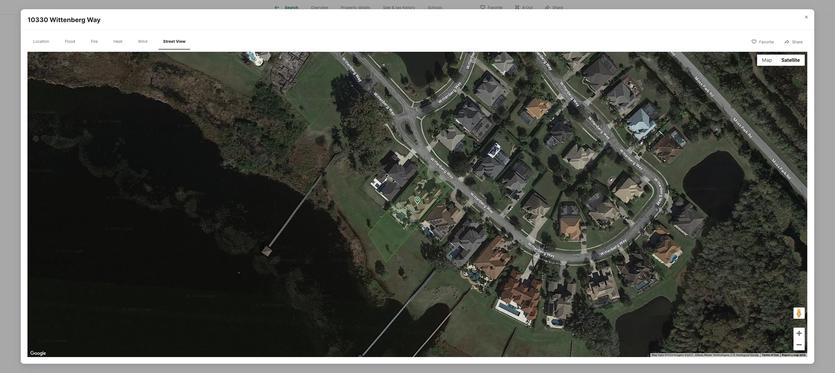 Task type: locate. For each thing, give the bounding box(es) containing it.
in left buying.
[[373, 316, 377, 321]]

0 horizontal spatial google image
[[29, 350, 48, 358]]

tour
[[530, 81, 539, 87]]

0 vertical spatial favorite button
[[475, 1, 507, 13]]

ago
[[322, 3, 330, 9]]

in inside list box
[[498, 65, 501, 69]]

1 horizontal spatial terms of use link
[[762, 354, 779, 357]]

Add a comment... text field
[[272, 174, 434, 181]]

1 horizontal spatial favorite button
[[747, 36, 779, 47]]

nancy down 'orlando'
[[308, 254, 322, 260]]

0 vertical spatial favorite
[[488, 5, 503, 10]]

agent right premier
[[543, 25, 556, 30]]

tour in person
[[488, 65, 515, 69]]

way
[[87, 16, 101, 24]]

favorite for share
[[759, 39, 774, 44]]

1 vertical spatial grabowski
[[323, 254, 345, 260]]

menu bar containing map
[[757, 55, 805, 66]]

1 vertical spatial ask
[[267, 222, 279, 229]]

0 horizontal spatial terms of use link
[[426, 103, 443, 106]]

0 vertical spatial use
[[438, 103, 443, 106]]

terms of use link right map data ©2023
[[426, 103, 443, 106]]

out
[[526, 5, 533, 10]]

in right 32832
[[556, 99, 559, 103]]

1 vertical spatial error
[[800, 354, 806, 357]]

ask down i'd
[[277, 338, 285, 344]]

9:00
[[540, 88, 547, 92]]

airbus,
[[695, 354, 704, 357]]

list box
[[485, 61, 563, 74]]

1 vertical spatial tab list
[[28, 33, 196, 50]]

at up grid
[[360, 3, 364, 9]]

1 horizontal spatial map
[[652, 354, 657, 357]]

0 horizontal spatial use
[[438, 103, 443, 106]]

of right survey
[[771, 354, 773, 357]]

1 horizontal spatial error
[[800, 354, 806, 357]]

wind tab
[[134, 35, 152, 48]]

1 horizontal spatial terms
[[762, 354, 770, 357]]

2 horizontal spatial question
[[521, 117, 538, 122]]

0 horizontal spatial at
[[360, 3, 364, 9]]

nancy up 'orlando'
[[308, 239, 328, 247]]

in inside the nancy grabowski orlando redfin agent nancy grabowski typically replies in about 15 minutes
[[381, 254, 385, 260]]

1 horizontal spatial google image
[[269, 100, 287, 107]]

terms of use link right survey
[[762, 354, 779, 357]]

1 vertical spatial terms of use link
[[762, 354, 779, 357]]

0 horizontal spatial ©2023
[[414, 103, 422, 106]]

share
[[552, 5, 563, 10], [792, 39, 803, 44]]

tab list inside 10330 wittenberg way dialog
[[28, 33, 196, 50]]

0 horizontal spatial map
[[401, 103, 407, 106]]

0 horizontal spatial mls
[[305, 10, 314, 15]]

1 vertical spatial google image
[[29, 350, 48, 358]]

terms of use link for map data ©2023  imagery ©2023 , airbus, maxar technologies, u.s. geological survey
[[762, 354, 779, 357]]

tab list containing search
[[267, 0, 453, 14]]

1 horizontal spatial ©2023
[[665, 354, 673, 357]]

sale & tax history
[[383, 5, 415, 10]]

2 vertical spatial ask
[[277, 338, 285, 344]]

0 horizontal spatial ask a question
[[277, 338, 309, 344]]

ask a question down more at the left bottom of the page
[[277, 338, 309, 344]]

2023
[[347, 3, 358, 9]]

0 vertical spatial map
[[762, 57, 772, 63]]

0 vertical spatial terms
[[426, 103, 434, 106]]

overview tab
[[305, 1, 335, 14]]

1 horizontal spatial favorite
[[759, 39, 774, 44]]

ask a question down the days
[[510, 117, 538, 122]]

report a map error inside 10330 wittenberg way dialog
[[782, 354, 806, 357]]

0 vertical spatial report a map error link
[[446, 103, 470, 106]]

google image inside 10330 wittenberg way dialog
[[29, 350, 48, 358]]

ask down 30
[[510, 117, 517, 122]]

1 horizontal spatial map
[[794, 354, 799, 357]]

i'm interested in buying. button
[[338, 313, 400, 324]]

0 horizontal spatial add
[[310, 117, 319, 123]]

1 vertical spatial map
[[794, 354, 799, 357]]

2 vertical spatial map
[[652, 354, 657, 357]]

1 horizontal spatial home
[[423, 316, 433, 321]]

1 vertical spatial report a map error link
[[782, 354, 806, 357]]

ask a question button
[[267, 334, 318, 348]]

in inside button
[[373, 316, 377, 321]]

sale & tax history tab
[[377, 1, 421, 14]]

mls down 2023
[[352, 10, 362, 15]]

question down more at the left bottom of the page
[[289, 338, 309, 344]]

1 vertical spatial nancy
[[308, 239, 328, 247]]

technologies,
[[713, 354, 730, 357]]

terms of use right survey
[[762, 354, 779, 357]]

of right map data ©2023
[[435, 103, 437, 106]]

ask a question link
[[510, 117, 538, 122]]

search
[[285, 5, 298, 10]]

1 horizontal spatial share button
[[780, 36, 808, 47]]

1 horizontal spatial share
[[792, 39, 803, 44]]

agent up 'orlando'
[[303, 222, 321, 229]]

1 horizontal spatial at
[[536, 88, 539, 92]]

map left data
[[401, 103, 407, 106]]

map for map data ©2023
[[401, 103, 407, 106]]

0 horizontal spatial terms of use
[[426, 103, 443, 106]]

mls down minute at the top
[[305, 10, 314, 15]]

terms of use right map data ©2023
[[426, 103, 443, 106]]

minute
[[306, 3, 321, 9]]

tour for tour via video chat
[[524, 65, 533, 69]]

satellite button
[[777, 55, 805, 66]]

©2023 left ,
[[685, 354, 693, 357]]

0 horizontal spatial report a map error link
[[446, 103, 470, 106]]

favorite button for share
[[747, 36, 779, 47]]

terms of use for map data ©2023
[[426, 103, 443, 106]]

©2023 right data
[[414, 103, 422, 106]]

©2023 for data
[[414, 103, 422, 106]]

share button inside 10330 wittenberg way dialog
[[780, 36, 808, 47]]

share button up the satellite popup button
[[780, 36, 808, 47]]

1 vertical spatial terms
[[762, 354, 770, 357]]

error inside 10330 wittenberg way dialog
[[800, 354, 806, 357]]

ask
[[510, 117, 517, 122], [267, 222, 279, 229], [277, 338, 285, 344]]

error
[[464, 103, 470, 106], [800, 354, 806, 357]]

fire
[[91, 39, 98, 44]]

0 vertical spatial terms of use link
[[426, 103, 443, 106]]

next
[[495, 88, 502, 92]]

0 vertical spatial tab list
[[267, 0, 453, 14]]

map
[[457, 103, 463, 106], [794, 354, 799, 357]]

report a map error link for map data ©2023
[[446, 103, 470, 106]]

1 vertical spatial report
[[782, 354, 791, 357]]

1 vertical spatial share button
[[780, 36, 808, 47]]

1 horizontal spatial report
[[782, 354, 791, 357]]

1 horizontal spatial tab list
[[267, 0, 453, 14]]

1 horizontal spatial use
[[774, 354, 779, 357]]

redfin
[[267, 3, 281, 9], [510, 25, 524, 30], [497, 99, 508, 103], [281, 222, 301, 229], [326, 247, 340, 253]]

terms inside 10330 wittenberg way dialog
[[762, 354, 770, 357]]

0 vertical spatial report
[[446, 103, 454, 106]]

2 vertical spatial question
[[289, 338, 309, 344]]

heat
[[114, 39, 122, 44]]

1 vertical spatial report a map error
[[782, 354, 806, 357]]

tab list
[[267, 0, 453, 14], [28, 33, 196, 50]]

0 horizontal spatial of
[[435, 103, 437, 106]]

0 vertical spatial of
[[435, 103, 437, 106]]

terms right survey
[[762, 354, 770, 357]]

0 vertical spatial at
[[360, 3, 364, 9]]

grabowski up agent
[[330, 239, 364, 247]]

map for map data ©2023  imagery ©2023 , airbus, maxar technologies, u.s. geological survey
[[652, 354, 657, 357]]

2:16pm)
[[365, 3, 382, 9]]

0 horizontal spatial report a map error
[[446, 103, 470, 106]]

u.s.
[[731, 354, 736, 357]]

favorite up map popup button
[[759, 39, 774, 44]]

question up the nancy grabowski orlando redfin agent nancy grabowski typically replies in about 15 minutes
[[349, 222, 377, 229]]

terms
[[426, 103, 434, 106], [762, 354, 770, 357]]

favorite button
[[475, 1, 507, 13], [747, 36, 779, 47]]

map inside 10330 wittenberg way dialog
[[794, 354, 799, 357]]

report
[[446, 103, 454, 106], [782, 354, 791, 357]]

1 mls from the left
[[305, 10, 314, 15]]

Friday button
[[513, 32, 535, 55]]

0 horizontal spatial agent
[[303, 222, 321, 229]]

geological
[[736, 354, 750, 357]]

a
[[506, 25, 509, 30], [455, 103, 457, 106], [518, 117, 520, 122], [320, 117, 322, 123], [329, 189, 332, 193], [344, 222, 348, 229], [286, 338, 288, 344], [791, 354, 793, 357]]

sale
[[383, 5, 391, 10]]

0 vertical spatial terms of use
[[426, 103, 443, 106]]

menu bar
[[757, 55, 805, 66]]

0 horizontal spatial question
[[289, 338, 309, 344]]

tour left person
[[488, 65, 497, 69]]

favorite up with
[[488, 5, 503, 10]]

terms for map data ©2023  imagery ©2023 , airbus, maxar technologies, u.s. geological survey
[[762, 354, 770, 357]]

tour left with
[[485, 25, 495, 30]]

of for map data ©2023  imagery ©2023 , airbus, maxar technologies, u.s. geological survey
[[771, 354, 773, 357]]

10330 wittenberg way
[[28, 16, 101, 24]]

0 vertical spatial ask
[[510, 117, 517, 122]]

in left about
[[381, 254, 385, 260]]

1 horizontal spatial agent
[[543, 25, 556, 30]]

x-
[[522, 5, 526, 10]]

1 home from the left
[[302, 316, 313, 321]]

redfin down nancy grabowski link at bottom left
[[326, 247, 340, 253]]

question down in the last 30 days
[[521, 117, 538, 122]]

map left the satellite popup button
[[762, 57, 772, 63]]

1 vertical spatial favorite
[[759, 39, 774, 44]]

2 home from the left
[[423, 316, 433, 321]]

map inside popup button
[[762, 57, 772, 63]]

favorite button inside 10330 wittenberg way dialog
[[747, 36, 779, 47]]

0 horizontal spatial favorite
[[488, 5, 503, 10]]

save
[[452, 175, 462, 180]]

x-out button
[[510, 1, 538, 13]]

tab list for share
[[28, 33, 196, 50]]

share for share button in 10330 wittenberg way dialog
[[792, 39, 803, 44]]

redfin right with
[[510, 25, 524, 30]]

add right |
[[321, 189, 328, 193]]

1 vertical spatial favorite button
[[747, 36, 779, 47]]

share inside 10330 wittenberg way dialog
[[792, 39, 803, 44]]

favorite button up with
[[475, 1, 507, 13]]

location tab
[[29, 35, 54, 48]]

more
[[291, 316, 301, 321]]

tour for tour with a redfin premier agent
[[485, 25, 495, 30]]

1 horizontal spatial mls
[[352, 10, 362, 15]]

2 horizontal spatial map
[[762, 57, 772, 63]]

in the last 30 days
[[497, 99, 559, 108]]

wittenberg
[[50, 16, 85, 24]]

1 horizontal spatial of
[[771, 354, 773, 357]]

1 horizontal spatial report a map error
[[782, 354, 806, 357]]

home
[[302, 316, 313, 321], [423, 316, 433, 321]]

use inside 10330 wittenberg way dialog
[[774, 354, 779, 357]]

search
[[332, 189, 346, 193]]

add right · at the left top of page
[[310, 117, 319, 123]]

0 horizontal spatial tab list
[[28, 33, 196, 50]]

•
[[268, 10, 271, 15]]

&
[[392, 5, 394, 10]]

1 horizontal spatial terms of use
[[762, 354, 779, 357]]

am
[[548, 88, 553, 92]]

question
[[521, 117, 538, 122], [349, 222, 377, 229], [289, 338, 309, 344]]

report a map error link inside 10330 wittenberg way dialog
[[782, 354, 806, 357]]

1 minute ago link
[[303, 3, 330, 9], [303, 3, 330, 9]]

share button right out
[[540, 1, 568, 13]]

in left person
[[498, 65, 501, 69]]

©2023 right 'data'
[[665, 354, 673, 357]]

terms of use link
[[426, 103, 443, 106], [762, 354, 779, 357]]

1 horizontal spatial report a map error link
[[782, 354, 806, 357]]

2 mls from the left
[[352, 10, 362, 15]]

ask a question inside button
[[277, 338, 309, 344]]

redfin up "•"
[[267, 3, 281, 9]]

map for map data ©2023
[[457, 103, 463, 106]]

street view tab
[[159, 35, 190, 48]]

0 horizontal spatial error
[[464, 103, 470, 106]]

terms right map data ©2023
[[426, 103, 434, 106]]

of inside 10330 wittenberg way dialog
[[771, 354, 773, 357]]

add a commute button
[[310, 116, 344, 123]]

favorite inside 10330 wittenberg way dialog
[[759, 39, 774, 44]]

tax
[[396, 5, 401, 10]]

report inside 10330 wittenberg way dialog
[[782, 354, 791, 357]]

0 horizontal spatial share
[[552, 5, 563, 10]]

10330
[[28, 16, 48, 24]]

orlando redfin agentnancy grabowski image
[[267, 234, 298, 265]]

tab list containing location
[[28, 33, 196, 50]]

share for the leftmost share button
[[552, 5, 563, 10]]

32832
[[544, 99, 555, 103]]

1 vertical spatial terms of use
[[762, 354, 779, 357]]

0 horizontal spatial report
[[446, 103, 454, 106]]

at left the '9:00' at the right top
[[536, 88, 539, 92]]

report for map data ©2023
[[446, 103, 454, 106]]

your
[[267, 157, 282, 165]]

©2023 for data
[[665, 354, 673, 357]]

0 vertical spatial report a map error
[[446, 103, 470, 106]]

©2023
[[414, 103, 422, 106], [665, 354, 673, 357], [685, 354, 693, 357]]

1 vertical spatial question
[[349, 222, 377, 229]]

grabowski down nancy grabowski link at bottom left
[[323, 254, 345, 260]]

home right more at the left bottom of the page
[[302, 316, 313, 321]]

of
[[435, 103, 437, 106], [771, 354, 773, 357]]

map left 'data'
[[652, 354, 657, 357]]

0 horizontal spatial home
[[302, 316, 313, 321]]

google image
[[269, 100, 287, 107], [29, 350, 48, 358]]

agent
[[543, 25, 556, 30], [303, 222, 321, 229]]

1 horizontal spatial add
[[321, 189, 328, 193]]

terms of use link inside 10330 wittenberg way dialog
[[762, 354, 779, 357]]

menu bar inside 10330 wittenberg way dialog
[[757, 55, 805, 66]]

schedule tour next available: tomorrow at 9:00 am
[[495, 81, 553, 92]]

1 vertical spatial ask a question
[[277, 338, 309, 344]]

this.
[[309, 189, 317, 193]]

available?
[[442, 316, 461, 321]]

last
[[504, 104, 509, 108]]

0 horizontal spatial terms
[[426, 103, 434, 106]]

nancy up nancy grabowski link at bottom left
[[322, 222, 343, 229]]

tour with a redfin premier agent
[[485, 25, 556, 30]]

stellar
[[290, 10, 303, 15]]

map region
[[15, 0, 835, 374], [229, 0, 516, 123]]

list box containing tour in person
[[485, 61, 563, 74]]

home left still
[[423, 316, 433, 321]]

ask up the orlando redfin agentnancy grabowski image
[[267, 222, 279, 229]]

0 vertical spatial error
[[464, 103, 470, 106]]

1 vertical spatial agent
[[303, 222, 321, 229]]

report a map error link for map data ©2023  imagery ©2023 , airbus, maxar technologies, u.s. geological survey
[[782, 354, 806, 357]]

0 horizontal spatial share button
[[540, 1, 568, 13]]

1 vertical spatial at
[[536, 88, 539, 92]]

0 horizontal spatial map
[[457, 103, 463, 106]]

tour left "via"
[[524, 65, 533, 69]]

via
[[533, 65, 538, 69]]

terms of use inside 10330 wittenberg way dialog
[[762, 354, 779, 357]]

favorite button up map popup button
[[747, 36, 779, 47]]

property
[[341, 5, 357, 10]]

favorite for x-out
[[488, 5, 503, 10]]

you
[[286, 189, 293, 193]]

0 vertical spatial map
[[457, 103, 463, 106]]

1 vertical spatial map
[[401, 103, 407, 106]]

map data ©2023
[[401, 103, 422, 106]]



Task type: vqa. For each thing, say whether or not it's contained in the screenshot.
9:00
yes



Task type: describe. For each thing, give the bounding box(es) containing it.
Saturday button
[[538, 32, 560, 55]]

|
[[318, 189, 319, 193]]

1 map region from the left
[[15, 0, 835, 374]]

tomorrow
[[519, 88, 535, 92]]

of for map data ©2023
[[435, 103, 437, 106]]

0 vertical spatial question
[[521, 117, 538, 122]]

in right tours
[[541, 99, 544, 103]]

survey
[[750, 354, 759, 357]]

2 map region from the left
[[229, 0, 516, 123]]

redfin agents led 34 tours in 32832
[[497, 99, 555, 103]]

premier
[[525, 25, 542, 30]]

Write a message... text field
[[272, 275, 467, 295]]

favorite button for x-out
[[475, 1, 507, 13]]

grid
[[363, 10, 372, 15]]

partner
[[346, 189, 361, 193]]

your comments
[[267, 157, 317, 165]]

a inside button
[[286, 338, 288, 344]]

redfin inside redfin checked: 1 minute ago (nov 1, 2023 at 2:16pm) • source: stellar mls as distributed by mls grid
[[267, 3, 281, 9]]

search link
[[274, 4, 298, 11]]

2 horizontal spatial ©2023
[[685, 354, 693, 357]]

redfin up the orlando redfin agentnancy grabowski image
[[281, 222, 301, 229]]

0 vertical spatial agent
[[543, 25, 556, 30]]

2 vertical spatial nancy
[[308, 254, 322, 260]]

street view
[[163, 39, 186, 44]]

comments
[[283, 157, 317, 165]]

use for map data ©2023  imagery ©2023 , airbus, maxar technologies, u.s. geological survey
[[774, 354, 779, 357]]

home inside "i'd like more home details." button
[[302, 316, 313, 321]]

tours
[[531, 99, 540, 103]]

location
[[33, 39, 49, 44]]

orlando
[[308, 247, 325, 253]]

home inside is this home still available? button
[[423, 316, 433, 321]]

is
[[411, 316, 414, 321]]

—
[[291, 117, 295, 123]]

maxar
[[704, 354, 712, 357]]

at inside redfin checked: 1 minute ago (nov 1, 2023 at 2:16pm) • source: stellar mls as distributed by mls grid
[[360, 3, 364, 9]]

thursday
[[490, 49, 506, 53]]

terms of use link for map data ©2023
[[426, 103, 443, 106]]

1,
[[343, 3, 346, 9]]

in inside in the last 30 days
[[556, 99, 559, 103]]

10330 wittenberg way element
[[28, 9, 107, 24]]

i'm interested in buying.
[[347, 316, 392, 321]]

ask redfin agent nancy a question
[[267, 222, 377, 229]]

is this home still available?
[[411, 316, 461, 321]]

tour for tour in person
[[488, 65, 497, 69]]

minutes
[[405, 254, 423, 260]]

available:
[[503, 88, 518, 92]]

commute
[[323, 117, 344, 123]]

days
[[515, 104, 523, 108]]

schools
[[428, 5, 442, 10]]

details
[[358, 5, 370, 10]]

30
[[510, 104, 514, 108]]

wind
[[138, 39, 147, 44]]

i'd
[[279, 316, 283, 321]]

street
[[163, 39, 175, 44]]

this
[[415, 316, 422, 321]]

tab list for x-out
[[267, 0, 453, 14]]

0 vertical spatial add
[[310, 117, 319, 123]]

schools tab
[[421, 1, 449, 14]]

at inside schedule tour next available: tomorrow at 9:00 am
[[536, 88, 539, 92]]

typically
[[347, 254, 364, 260]]

chat
[[550, 65, 558, 69]]

a inside dialog
[[791, 354, 793, 357]]

redfin inside the nancy grabowski orlando redfin agent nancy grabowski typically replies in about 15 minutes
[[326, 247, 340, 253]]

heat tab
[[109, 35, 127, 48]]

about
[[386, 254, 398, 260]]

overview
[[311, 5, 328, 10]]

flood tab
[[60, 35, 80, 48]]

can
[[294, 189, 300, 193]]

led
[[520, 99, 525, 103]]

i'm
[[347, 316, 352, 321]]

report a map error for map data ©2023
[[446, 103, 470, 106]]

34
[[526, 99, 530, 103]]

person
[[502, 65, 515, 69]]

1 horizontal spatial question
[[349, 222, 377, 229]]

saturday
[[540, 49, 555, 53]]

error for map data ©2023
[[464, 103, 470, 106]]

ask inside button
[[277, 338, 285, 344]]

1
[[303, 3, 305, 9]]

question inside button
[[289, 338, 309, 344]]

replies
[[366, 254, 380, 260]]

— min · add a commute
[[291, 117, 344, 123]]

10330 wittenberg way dialog
[[15, 0, 835, 374]]

use for map data ©2023
[[438, 103, 443, 106]]

terms of use for map data ©2023  imagery ©2023 , airbus, maxar technologies, u.s. geological survey
[[762, 354, 779, 357]]

map for map
[[762, 57, 772, 63]]

fire tab
[[86, 35, 102, 48]]

data
[[408, 103, 413, 106]]

video
[[539, 65, 549, 69]]

checked:
[[282, 3, 301, 9]]

,
[[694, 354, 694, 357]]

0 vertical spatial google image
[[269, 100, 287, 107]]

error for map data ©2023  imagery ©2023 , airbus, maxar technologies, u.s. geological survey
[[800, 354, 806, 357]]

report for map data ©2023  imagery ©2023 , airbus, maxar technologies, u.s. geological survey
[[782, 354, 791, 357]]

report a map error for map data ©2023  imagery ©2023 , airbus, maxar technologies, u.s. geological survey
[[782, 354, 806, 357]]

view
[[176, 39, 186, 44]]

still
[[434, 316, 441, 321]]

like
[[284, 316, 290, 321]]

terms for map data ©2023
[[426, 103, 434, 106]]

0 vertical spatial nancy
[[322, 222, 343, 229]]

map data ©2023  imagery ©2023 , airbus, maxar technologies, u.s. geological survey
[[652, 354, 759, 357]]

nancy grabowski orlando redfin agent nancy grabowski typically replies in about 15 minutes
[[308, 239, 423, 260]]

Thursday button
[[488, 31, 511, 56]]

| add a search partner
[[318, 189, 361, 193]]

agent
[[341, 247, 354, 253]]

property details tab
[[335, 1, 377, 14]]

0 vertical spatial grabowski
[[330, 239, 364, 247]]

tour via video chat
[[524, 65, 558, 69]]

schedule
[[509, 81, 529, 87]]

the
[[497, 104, 503, 108]]

1 horizontal spatial ask a question
[[510, 117, 538, 122]]

15
[[399, 254, 404, 260]]

see
[[301, 189, 308, 193]]

data
[[658, 354, 664, 357]]

details.
[[313, 316, 327, 321]]

(nov
[[332, 3, 342, 9]]

min
[[296, 117, 304, 123]]

x-out
[[522, 5, 533, 10]]

redfin checked: 1 minute ago (nov 1, 2023 at 2:16pm) • source: stellar mls as distributed by mls grid
[[267, 3, 382, 15]]

save button
[[442, 171, 471, 184]]

only you can see this.
[[276, 189, 317, 193]]

redfin up the
[[497, 99, 508, 103]]

1 vertical spatial add
[[321, 189, 328, 193]]

map for map data ©2023  imagery ©2023 , airbus, maxar technologies, u.s. geological survey
[[794, 354, 799, 357]]

friday
[[515, 49, 525, 53]]

only
[[276, 189, 285, 193]]

i'd like more home details. button
[[272, 313, 334, 324]]

source:
[[272, 10, 288, 15]]

with
[[496, 25, 505, 30]]



